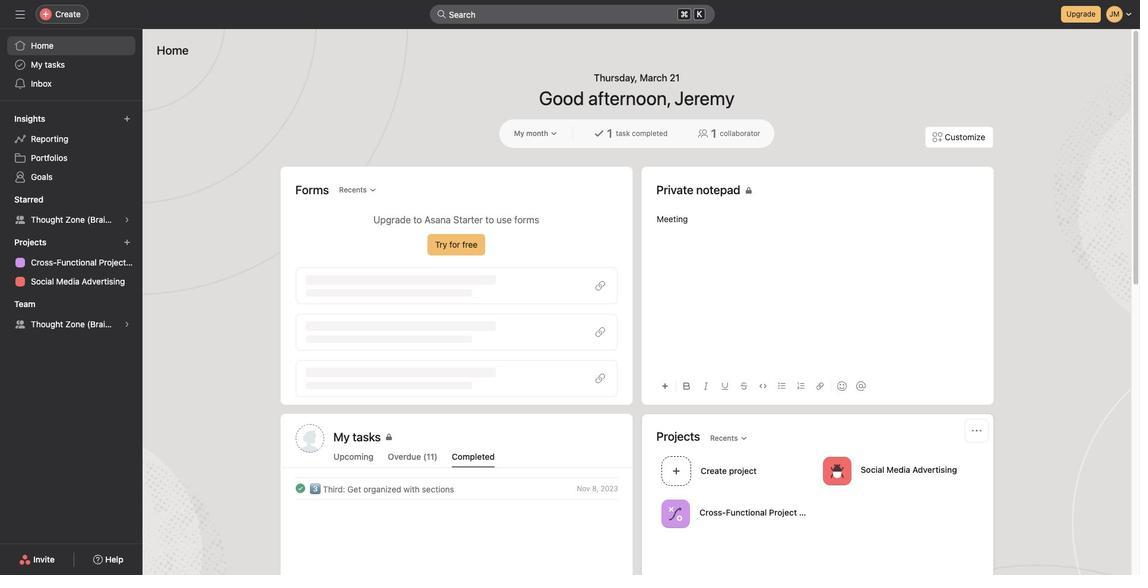 Task type: locate. For each thing, give the bounding box(es) containing it.
insights element
[[0, 108, 143, 189]]

new project or portfolio image
[[124, 239, 131, 246]]

starred element
[[0, 189, 143, 232]]

None field
[[430, 5, 715, 24]]

italics image
[[703, 383, 710, 390]]

list item
[[657, 453, 818, 489], [281, 478, 633, 499]]

underline image
[[722, 383, 729, 390]]

Completed checkbox
[[293, 481, 307, 496]]

numbered list image
[[798, 383, 805, 390]]

completed image
[[293, 481, 307, 496]]

see details, thought zone (brainstorm space) image
[[124, 216, 131, 223]]

Search tasks, projects, and more text field
[[430, 5, 715, 24]]

strikethrough image
[[741, 383, 748, 390]]

at mention image
[[857, 381, 866, 391]]

0 horizontal spatial list item
[[281, 478, 633, 499]]

bulleted list image
[[779, 383, 786, 390]]

see details, thought zone (brainstorm space) image
[[124, 321, 131, 328]]

toolbar
[[657, 373, 979, 399]]

emoji image
[[838, 381, 847, 391]]



Task type: describe. For each thing, give the bounding box(es) containing it.
line_and_symbols image
[[669, 507, 683, 521]]

code image
[[760, 383, 767, 390]]

teams element
[[0, 294, 143, 336]]

prominent image
[[437, 10, 447, 19]]

new insights image
[[124, 115, 131, 122]]

1 horizontal spatial list item
[[657, 453, 818, 489]]

projects element
[[0, 232, 143, 294]]

actions image
[[972, 426, 982, 436]]

link image
[[817, 383, 824, 390]]

global element
[[0, 29, 143, 100]]

add profile photo image
[[296, 424, 324, 453]]

bold image
[[684, 383, 691, 390]]

hide sidebar image
[[15, 10, 25, 19]]

bug image
[[830, 464, 844, 478]]



Task type: vqa. For each thing, say whether or not it's contained in the screenshot.
numbered list image
yes



